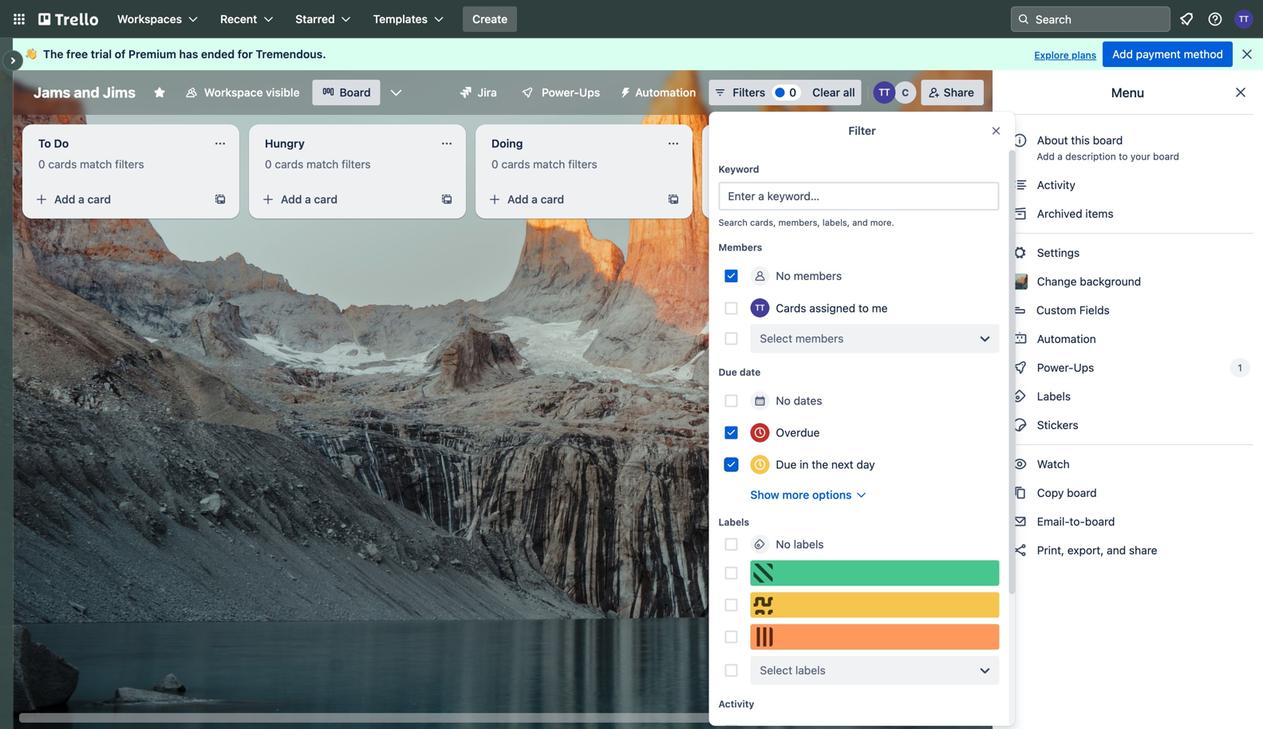 Task type: describe. For each thing, give the bounding box(es) containing it.
0 notifications image
[[1178, 10, 1197, 29]]

date
[[740, 367, 761, 378]]

overdue
[[776, 426, 820, 440]]

automation button
[[613, 80, 706, 105]]

next
[[832, 458, 854, 471]]

list
[[1026, 135, 1042, 149]]

a down the 'doing' text field
[[532, 193, 538, 206]]

clear
[[813, 86, 841, 99]]

c
[[902, 87, 910, 98]]

3 card from the left
[[541, 193, 565, 206]]

cards for doing
[[502, 158, 530, 171]]

ended
[[201, 48, 235, 61]]

all
[[844, 86, 856, 99]]

share
[[944, 86, 975, 99]]

sm image for archived items
[[1012, 206, 1028, 222]]

due for due date
[[719, 367, 738, 378]]

select members
[[760, 332, 844, 345]]

has
[[179, 48, 198, 61]]

custom fields button
[[1003, 298, 1254, 323]]

clear all button
[[807, 80, 862, 105]]

add a card for add a card button corresponding to second create from template… image from right
[[281, 193, 338, 206]]

0 for doing
[[492, 158, 499, 171]]

keyword
[[719, 164, 760, 175]]

background
[[1081, 275, 1142, 288]]

power-ups button
[[510, 80, 610, 105]]

4 cards from the left
[[729, 158, 757, 171]]

in
[[800, 458, 809, 471]]

assigned
[[810, 302, 856, 315]]

settings
[[1035, 246, 1080, 259]]

4 card from the left
[[768, 193, 791, 206]]

sm image for watch
[[1012, 457, 1028, 473]]

4 filters from the left
[[795, 158, 824, 171]]

create from template… image
[[214, 193, 227, 206]]

4 match from the left
[[760, 158, 792, 171]]

archived items link
[[1003, 201, 1254, 227]]

jira
[[478, 86, 497, 99]]

match for hungry
[[307, 158, 339, 171]]

add inside button
[[958, 135, 979, 149]]

cards for to do
[[48, 158, 77, 171]]

sm image for automation
[[1012, 331, 1028, 347]]

0 up search
[[719, 158, 725, 171]]

automation inside button
[[636, 86, 696, 99]]

add payment method
[[1113, 48, 1224, 61]]

create button
[[463, 6, 518, 32]]

a up cards,
[[759, 193, 765, 206]]

0 cards match filters for doing
[[492, 158, 598, 171]]

stickers link
[[1003, 413, 1254, 438]]

1 vertical spatial labels
[[719, 517, 750, 528]]

custom fields
[[1037, 304, 1110, 317]]

2 horizontal spatial and
[[1107, 544, 1127, 557]]

options
[[813, 489, 852, 502]]

doing
[[492, 137, 523, 150]]

sm image for labels
[[1012, 389, 1028, 405]]

due in the next day
[[776, 458, 876, 471]]

back to home image
[[38, 6, 98, 32]]

cards for hungry
[[275, 158, 304, 171]]

sm image for print, export, and share
[[1012, 543, 1028, 559]]

0 cards match filters for to do
[[38, 158, 144, 171]]

members for select members
[[796, 332, 844, 345]]

clear all
[[813, 86, 856, 99]]

2 vertical spatial terry turtle (terryturtle) image
[[751, 299, 770, 318]]

1 horizontal spatial terry turtle (terryturtle) image
[[874, 81, 896, 104]]

sm image for power-ups
[[1012, 360, 1028, 376]]

0 for to do
[[38, 158, 45, 171]]

search
[[719, 218, 748, 228]]

1 horizontal spatial automation
[[1035, 333, 1097, 346]]

1 horizontal spatial power-
[[1038, 361, 1074, 374]]

filters
[[733, 86, 766, 99]]

visible
[[266, 86, 300, 99]]

primary element
[[0, 0, 1264, 38]]

tremendous
[[256, 48, 323, 61]]

jira icon image
[[460, 87, 471, 98]]

about
[[1038, 134, 1069, 147]]

items
[[1086, 207, 1114, 220]]

sm image for activity
[[1012, 177, 1028, 193]]

me
[[872, 302, 888, 315]]

no for no members
[[776, 269, 791, 283]]

color: orange, title: none element
[[751, 625, 1000, 650]]

fields
[[1080, 304, 1110, 317]]

power-ups inside button
[[542, 86, 601, 99]]

to
[[38, 137, 51, 150]]

plans
[[1072, 50, 1097, 61]]

free
[[66, 48, 88, 61]]

archived
[[1038, 207, 1083, 220]]

add inside about this board add a description to your board
[[1037, 151, 1055, 162]]

ups inside button
[[580, 86, 601, 99]]

workspace visible
[[204, 86, 300, 99]]

select for select members
[[760, 332, 793, 345]]

copy
[[1038, 487, 1065, 500]]

add a card button for second create from template… image from right
[[255, 187, 434, 212]]

print, export, and share link
[[1003, 538, 1254, 564]]

filters for hungry
[[342, 158, 371, 171]]

0 left clear
[[790, 86, 797, 99]]

copy board
[[1035, 487, 1098, 500]]

recent button
[[211, 6, 283, 32]]

email-to-board link
[[1003, 509, 1254, 535]]

a inside about this board add a description to your board
[[1058, 151, 1063, 162]]

method
[[1184, 48, 1224, 61]]

labels link
[[1003, 384, 1254, 410]]

show more options
[[751, 489, 852, 502]]

2 horizontal spatial terry turtle (terryturtle) image
[[1235, 10, 1254, 29]]

email-
[[1038, 515, 1070, 529]]

and inside text box
[[74, 84, 100, 101]]

board up "to-"
[[1068, 487, 1098, 500]]

watch
[[1035, 458, 1073, 471]]

Hungry text field
[[255, 131, 431, 156]]

no for no dates
[[776, 394, 791, 408]]

show
[[751, 489, 780, 502]]

change
[[1038, 275, 1078, 288]]

add up search
[[735, 193, 756, 206]]

show more options button
[[751, 487, 868, 503]]

add payment method button
[[1104, 42, 1234, 67]]

cards assigned to me
[[776, 302, 888, 315]]

to inside about this board add a description to your board
[[1119, 151, 1129, 162]]

👋 the free trial of premium has ended for tremendous .
[[26, 48, 326, 61]]

color: yellow, title: none element
[[751, 593, 1000, 618]]

explore plans
[[1035, 50, 1097, 61]]

1 horizontal spatial activity
[[1035, 178, 1076, 192]]

add a card button for create from template… icon
[[29, 187, 208, 212]]

1
[[1239, 362, 1243, 374]]

starred button
[[286, 6, 361, 32]]

banner containing 👋
[[13, 38, 1264, 70]]

templates button
[[364, 6, 454, 32]]

board right your
[[1154, 151, 1180, 162]]

a down hungry text field
[[305, 193, 311, 206]]

add down the do
[[54, 193, 75, 206]]



Task type: vqa. For each thing, say whether or not it's contained in the screenshot.
'list'
yes



Task type: locate. For each thing, give the bounding box(es) containing it.
2 add a card button from the left
[[255, 187, 434, 212]]

0 cards match filters up cards,
[[719, 158, 824, 171]]

workspaces button
[[108, 6, 208, 32]]

0 horizontal spatial ups
[[580, 86, 601, 99]]

sm image inside automation button
[[613, 80, 636, 102]]

a down 'to do' text box
[[78, 193, 85, 206]]

jams
[[34, 84, 71, 101]]

labels down show more options button
[[794, 538, 824, 551]]

due left in
[[776, 458, 797, 471]]

terry turtle (terryturtle) image left cards
[[751, 299, 770, 318]]

add a card button down hungry text field
[[255, 187, 434, 212]]

jams and jims
[[34, 84, 136, 101]]

and left more. at the top of the page
[[853, 218, 868, 228]]

export,
[[1068, 544, 1104, 557]]

watch link
[[1003, 452, 1254, 477]]

add down about
[[1037, 151, 1055, 162]]

1 vertical spatial labels
[[796, 664, 826, 677]]

card down 'to do' text box
[[87, 193, 111, 206]]

and left jims
[[74, 84, 100, 101]]

cards down doing
[[502, 158, 530, 171]]

labels for no labels
[[794, 538, 824, 551]]

0 vertical spatial labels
[[1035, 390, 1071, 403]]

3 cards from the left
[[502, 158, 530, 171]]

0 cards match filters down hungry text field
[[265, 158, 371, 171]]

.
[[323, 48, 326, 61]]

0 vertical spatial ups
[[580, 86, 601, 99]]

add a card button up members,
[[709, 187, 888, 212]]

add
[[1113, 48, 1134, 61], [958, 135, 979, 149], [1037, 151, 1055, 162], [54, 193, 75, 206], [281, 193, 302, 206], [508, 193, 529, 206], [735, 193, 756, 206]]

0 horizontal spatial activity
[[719, 699, 755, 710]]

2 sm image from the top
[[1012, 389, 1028, 405]]

cards down the do
[[48, 158, 77, 171]]

1 horizontal spatial to
[[1119, 151, 1129, 162]]

filters down the 'doing' text field
[[569, 158, 598, 171]]

power-
[[542, 86, 580, 99], [1038, 361, 1074, 374]]

templates
[[373, 12, 428, 26]]

search cards, members, labels, and more.
[[719, 218, 895, 228]]

sm image inside archived items link
[[1012, 206, 1028, 222]]

change background
[[1035, 275, 1142, 288]]

no dates
[[776, 394, 823, 408]]

1 card from the left
[[87, 193, 111, 206]]

cards
[[48, 158, 77, 171], [275, 158, 304, 171], [502, 158, 530, 171], [729, 158, 757, 171]]

sm image for settings
[[1012, 245, 1028, 261]]

create from template… image
[[441, 193, 453, 206], [667, 193, 680, 206]]

Doing text field
[[482, 131, 658, 156]]

starred
[[296, 12, 335, 26]]

0 vertical spatial terry turtle (terryturtle) image
[[1235, 10, 1254, 29]]

no for no labels
[[776, 538, 791, 551]]

1 horizontal spatial due
[[776, 458, 797, 471]]

sm image inside stickers link
[[1012, 418, 1028, 434]]

0 down to
[[38, 158, 45, 171]]

match right "keyword"
[[760, 158, 792, 171]]

sm image
[[613, 80, 636, 102], [1012, 206, 1028, 222], [1012, 245, 1028, 261], [1012, 331, 1028, 347], [1012, 360, 1028, 376], [1012, 418, 1028, 434], [1012, 514, 1028, 530], [1012, 543, 1028, 559]]

sm image inside print, export, and share link
[[1012, 543, 1028, 559]]

0 vertical spatial no
[[776, 269, 791, 283]]

card up cards,
[[768, 193, 791, 206]]

0 vertical spatial labels
[[794, 538, 824, 551]]

cards
[[776, 302, 807, 315]]

👋
[[26, 48, 37, 61]]

search image
[[1018, 13, 1031, 26]]

share button
[[922, 80, 984, 105]]

members for no members
[[794, 269, 842, 283]]

add a card button for second create from template… image
[[482, 187, 661, 212]]

members
[[794, 269, 842, 283], [796, 332, 844, 345]]

board link
[[313, 80, 381, 105]]

2 match from the left
[[307, 158, 339, 171]]

board up print, export, and share
[[1086, 515, 1116, 529]]

0 horizontal spatial power-
[[542, 86, 580, 99]]

0
[[790, 86, 797, 99], [38, 158, 45, 171], [265, 158, 272, 171], [492, 158, 499, 171], [719, 158, 725, 171]]

match for doing
[[533, 158, 566, 171]]

a down about
[[1058, 151, 1063, 162]]

labels
[[794, 538, 824, 551], [796, 664, 826, 677]]

2 create from template… image from the left
[[667, 193, 680, 206]]

explore
[[1035, 50, 1070, 61]]

customize views image
[[389, 85, 405, 101]]

sm image inside email-to-board link
[[1012, 514, 1028, 530]]

1 horizontal spatial power-ups
[[1035, 361, 1098, 374]]

c button
[[895, 81, 917, 104]]

To Do text field
[[29, 131, 204, 156]]

cards,
[[751, 218, 776, 228]]

sm image for email-to-board
[[1012, 514, 1028, 530]]

1 vertical spatial power-
[[1038, 361, 1074, 374]]

2 no from the top
[[776, 394, 791, 408]]

2 add a card from the left
[[281, 193, 338, 206]]

add left payment
[[1113, 48, 1134, 61]]

1 vertical spatial no
[[776, 394, 791, 408]]

1 select from the top
[[760, 332, 793, 345]]

1 create from template… image from the left
[[441, 193, 453, 206]]

2 cards from the left
[[275, 158, 304, 171]]

1 vertical spatial due
[[776, 458, 797, 471]]

None text field
[[709, 131, 885, 156]]

filters for doing
[[569, 158, 598, 171]]

print, export, and share
[[1035, 544, 1158, 557]]

no
[[776, 269, 791, 283], [776, 394, 791, 408], [776, 538, 791, 551]]

settings link
[[1003, 240, 1254, 266]]

add a card for add a card button for second create from template… image
[[508, 193, 565, 206]]

sm image for stickers
[[1012, 418, 1028, 434]]

no left the dates
[[776, 394, 791, 408]]

and left share
[[1107, 544, 1127, 557]]

0 vertical spatial members
[[794, 269, 842, 283]]

labels for select labels
[[796, 664, 826, 677]]

board
[[340, 86, 371, 99]]

add a card for first add a card button from the right
[[735, 193, 791, 206]]

sm image inside settings link
[[1012, 245, 1028, 261]]

sm image inside watch link
[[1012, 457, 1028, 473]]

1 horizontal spatial and
[[853, 218, 868, 228]]

0 vertical spatial activity
[[1035, 178, 1076, 192]]

0 horizontal spatial and
[[74, 84, 100, 101]]

4 add a card button from the left
[[709, 187, 888, 212]]

3 0 cards match filters from the left
[[492, 158, 598, 171]]

card down hungry text field
[[314, 193, 338, 206]]

add a card for add a card button related to create from template… icon
[[54, 193, 111, 206]]

labels,
[[823, 218, 850, 228]]

0 down doing
[[492, 158, 499, 171]]

add down hungry
[[281, 193, 302, 206]]

2 card from the left
[[314, 193, 338, 206]]

1 horizontal spatial create from template… image
[[667, 193, 680, 206]]

1 horizontal spatial ups
[[1074, 361, 1095, 374]]

custom
[[1037, 304, 1077, 317]]

board up description
[[1094, 134, 1124, 147]]

sm image inside activity link
[[1012, 177, 1028, 193]]

Enter a keyword… text field
[[719, 182, 1000, 211]]

3 match from the left
[[533, 158, 566, 171]]

0 cards match filters for hungry
[[265, 158, 371, 171]]

0 cards match filters down 'to do' text box
[[38, 158, 144, 171]]

3 filters from the left
[[569, 158, 598, 171]]

1 sm image from the top
[[1012, 177, 1028, 193]]

sm image inside copy board link
[[1012, 485, 1028, 501]]

chestercheeetah (chestercheeetah) image
[[895, 81, 917, 104]]

1 vertical spatial select
[[760, 664, 793, 677]]

members down cards assigned to me
[[796, 332, 844, 345]]

sm image inside labels link
[[1012, 389, 1028, 405]]

filters for to do
[[115, 158, 144, 171]]

2 vertical spatial and
[[1107, 544, 1127, 557]]

0 vertical spatial power-ups
[[542, 86, 601, 99]]

day
[[857, 458, 876, 471]]

jims
[[103, 84, 136, 101]]

cards down hungry
[[275, 158, 304, 171]]

jira button
[[451, 80, 507, 105]]

to left me
[[859, 302, 869, 315]]

1 vertical spatial automation
[[1035, 333, 1097, 346]]

another
[[982, 135, 1023, 149]]

2 0 cards match filters from the left
[[265, 158, 371, 171]]

add left close popover image
[[958, 135, 979, 149]]

more
[[783, 489, 810, 502]]

no up cards
[[776, 269, 791, 283]]

match for to do
[[80, 158, 112, 171]]

0 horizontal spatial power-ups
[[542, 86, 601, 99]]

filters down 'to do' text box
[[115, 158, 144, 171]]

0 vertical spatial power-
[[542, 86, 580, 99]]

4 add a card from the left
[[735, 193, 791, 206]]

add a card down the do
[[54, 193, 111, 206]]

match down the 'doing' text field
[[533, 158, 566, 171]]

add a card button down 'to do' text box
[[29, 187, 208, 212]]

the
[[43, 48, 64, 61]]

banner
[[13, 38, 1264, 70]]

of
[[115, 48, 126, 61]]

power-ups up the 'doing' text field
[[542, 86, 601, 99]]

do
[[54, 137, 69, 150]]

1 cards from the left
[[48, 158, 77, 171]]

Board name text field
[[26, 80, 144, 105]]

power-ups down custom fields
[[1035, 361, 1098, 374]]

this
[[1072, 134, 1091, 147]]

1 add a card from the left
[[54, 193, 111, 206]]

1 vertical spatial members
[[796, 332, 844, 345]]

ups up the 'doing' text field
[[580, 86, 601, 99]]

due for due in the next day
[[776, 458, 797, 471]]

automation link
[[1003, 327, 1254, 352]]

1 filters from the left
[[115, 158, 144, 171]]

0 vertical spatial due
[[719, 367, 738, 378]]

0 vertical spatial select
[[760, 332, 793, 345]]

to
[[1119, 151, 1129, 162], [859, 302, 869, 315]]

0 for hungry
[[265, 158, 272, 171]]

color: green, title: none element
[[751, 561, 1000, 586]]

terry turtle (terryturtle) image left the 'c'
[[874, 81, 896, 104]]

match down 'to do' text box
[[80, 158, 112, 171]]

4 0 cards match filters from the left
[[719, 158, 824, 171]]

to left your
[[1119, 151, 1129, 162]]

a
[[1058, 151, 1063, 162], [78, 193, 85, 206], [305, 193, 311, 206], [532, 193, 538, 206], [759, 193, 765, 206]]

0 vertical spatial to
[[1119, 151, 1129, 162]]

select for select labels
[[760, 664, 793, 677]]

1 vertical spatial terry turtle (terryturtle) image
[[874, 81, 896, 104]]

add a card button down the 'doing' text field
[[482, 187, 661, 212]]

cards up search
[[729, 158, 757, 171]]

select
[[760, 332, 793, 345], [760, 664, 793, 677]]

add inside "button"
[[1113, 48, 1134, 61]]

1 match from the left
[[80, 158, 112, 171]]

power- up stickers
[[1038, 361, 1074, 374]]

wave image
[[26, 47, 37, 61]]

sm image for copy board
[[1012, 485, 1028, 501]]

recent
[[220, 12, 257, 26]]

workspaces
[[117, 12, 182, 26]]

0 horizontal spatial to
[[859, 302, 869, 315]]

explore plans button
[[1035, 46, 1097, 65]]

sm image inside automation link
[[1012, 331, 1028, 347]]

no down more
[[776, 538, 791, 551]]

to do
[[38, 137, 69, 150]]

power- up the 'doing' text field
[[542, 86, 580, 99]]

add a card up cards,
[[735, 193, 791, 206]]

1 vertical spatial power-ups
[[1035, 361, 1098, 374]]

2 filters from the left
[[342, 158, 371, 171]]

members up cards assigned to me
[[794, 269, 842, 283]]

0 horizontal spatial create from template… image
[[441, 193, 453, 206]]

1 vertical spatial activity
[[719, 699, 755, 710]]

terry turtle (terryturtle) image right 'open information menu' image on the top
[[1235, 10, 1254, 29]]

due left the date on the right of the page
[[719, 367, 738, 378]]

0 vertical spatial automation
[[636, 86, 696, 99]]

1 0 cards match filters from the left
[[38, 158, 144, 171]]

4 sm image from the top
[[1012, 485, 1028, 501]]

star or unstar board image
[[153, 86, 166, 99]]

activity link
[[1003, 172, 1254, 198]]

close popover image
[[990, 125, 1003, 137]]

3 add a card button from the left
[[482, 187, 661, 212]]

ups
[[580, 86, 601, 99], [1074, 361, 1095, 374]]

ups down automation link
[[1074, 361, 1095, 374]]

1 vertical spatial to
[[859, 302, 869, 315]]

3 add a card from the left
[[508, 193, 565, 206]]

sm image
[[1012, 177, 1028, 193], [1012, 389, 1028, 405], [1012, 457, 1028, 473], [1012, 485, 1028, 501]]

0 vertical spatial and
[[74, 84, 100, 101]]

menu
[[1112, 85, 1145, 100]]

filters down hungry text field
[[342, 158, 371, 171]]

hungry
[[265, 137, 305, 150]]

filters up search cards, members, labels, and more.
[[795, 158, 824, 171]]

1 vertical spatial and
[[853, 218, 868, 228]]

select labels
[[760, 664, 826, 677]]

labels down the color: orange, title: none element
[[796, 664, 826, 677]]

Search field
[[1012, 6, 1171, 32]]

for
[[238, 48, 253, 61]]

no members
[[776, 269, 842, 283]]

3 no from the top
[[776, 538, 791, 551]]

0 horizontal spatial due
[[719, 367, 738, 378]]

1 vertical spatial ups
[[1074, 361, 1095, 374]]

2 select from the top
[[760, 664, 793, 677]]

match down hungry text field
[[307, 158, 339, 171]]

add another list button
[[929, 125, 1147, 160]]

your
[[1131, 151, 1151, 162]]

power- inside button
[[542, 86, 580, 99]]

card
[[87, 193, 111, 206], [314, 193, 338, 206], [541, 193, 565, 206], [768, 193, 791, 206]]

payment
[[1137, 48, 1181, 61]]

0 horizontal spatial automation
[[636, 86, 696, 99]]

open information menu image
[[1208, 11, 1224, 27]]

1 add a card button from the left
[[29, 187, 208, 212]]

automation
[[636, 86, 696, 99], [1035, 333, 1097, 346]]

stickers
[[1035, 419, 1079, 432]]

premium
[[129, 48, 176, 61]]

more.
[[871, 218, 895, 228]]

no labels
[[776, 538, 824, 551]]

add a card down doing
[[508, 193, 565, 206]]

add down doing
[[508, 193, 529, 206]]

0 down hungry
[[265, 158, 272, 171]]

add a card down hungry
[[281, 193, 338, 206]]

2 vertical spatial no
[[776, 538, 791, 551]]

workspace visible button
[[176, 80, 309, 105]]

0 horizontal spatial terry turtle (terryturtle) image
[[751, 299, 770, 318]]

3 sm image from the top
[[1012, 457, 1028, 473]]

workspace
[[204, 86, 263, 99]]

card down the 'doing' text field
[[541, 193, 565, 206]]

1 no from the top
[[776, 269, 791, 283]]

0 horizontal spatial labels
[[719, 517, 750, 528]]

1 horizontal spatial labels
[[1035, 390, 1071, 403]]

and
[[74, 84, 100, 101], [853, 218, 868, 228], [1107, 544, 1127, 557]]

share
[[1130, 544, 1158, 557]]

dates
[[794, 394, 823, 408]]

terry turtle (terryturtle) image
[[1235, 10, 1254, 29], [874, 81, 896, 104], [751, 299, 770, 318]]

board
[[1094, 134, 1124, 147], [1154, 151, 1180, 162], [1068, 487, 1098, 500], [1086, 515, 1116, 529]]

0 cards match filters down the 'doing' text field
[[492, 158, 598, 171]]

change background link
[[1003, 269, 1254, 295]]



